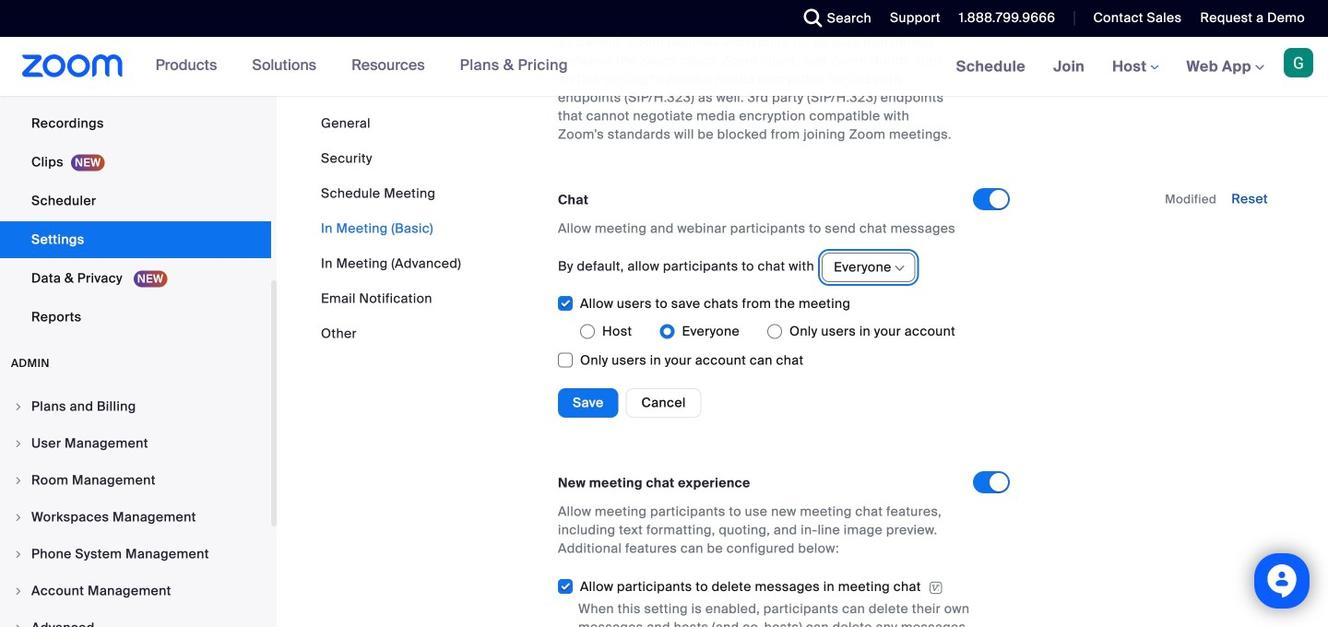 Task type: vqa. For each thing, say whether or not it's contained in the screenshot.
Profile Picture
yes



Task type: describe. For each thing, give the bounding box(es) containing it.
5 menu item from the top
[[0, 537, 271, 572]]

side navigation navigation
[[0, 0, 277, 627]]

meetings navigation
[[942, 37, 1328, 97]]

1 right image from the top
[[13, 401, 24, 412]]

4 menu item from the top
[[0, 500, 271, 535]]

6 menu item from the top
[[0, 574, 271, 609]]

profile picture image
[[1284, 48, 1313, 77]]

2 menu item from the top
[[0, 426, 271, 461]]

1 menu item from the top
[[0, 389, 271, 424]]

7 menu item from the top
[[0, 611, 271, 627]]



Task type: locate. For each thing, give the bounding box(es) containing it.
right image
[[13, 475, 24, 486], [13, 549, 24, 560]]

admin menu menu
[[0, 389, 271, 627]]

0 vertical spatial right image
[[13, 475, 24, 486]]

product information navigation
[[142, 37, 582, 96]]

2 right image from the top
[[13, 549, 24, 560]]

zoom logo image
[[22, 54, 123, 77]]

3 right image from the top
[[13, 512, 24, 523]]

right image for 5th menu item from the top
[[13, 549, 24, 560]]

menu bar
[[321, 114, 461, 343]]

personal menu menu
[[0, 0, 271, 338]]

right image for fifth menu item from the bottom of the admin menu menu
[[13, 475, 24, 486]]

'support version for 'allow participants to delete messages in meeting chat image
[[928, 580, 943, 596]]

3 menu item from the top
[[0, 463, 271, 498]]

5 right image from the top
[[13, 623, 24, 627]]

right image
[[13, 401, 24, 412], [13, 438, 24, 449], [13, 512, 24, 523], [13, 586, 24, 597], [13, 623, 24, 627]]

4 right image from the top
[[13, 586, 24, 597]]

1 right image from the top
[[13, 475, 24, 486]]

menu item
[[0, 389, 271, 424], [0, 426, 271, 461], [0, 463, 271, 498], [0, 500, 271, 535], [0, 537, 271, 572], [0, 574, 271, 609], [0, 611, 271, 627]]

allow users to save chats from the meeting option group
[[580, 317, 973, 346]]

banner
[[0, 37, 1328, 97]]

2 right image from the top
[[13, 438, 24, 449]]

1 vertical spatial right image
[[13, 549, 24, 560]]



